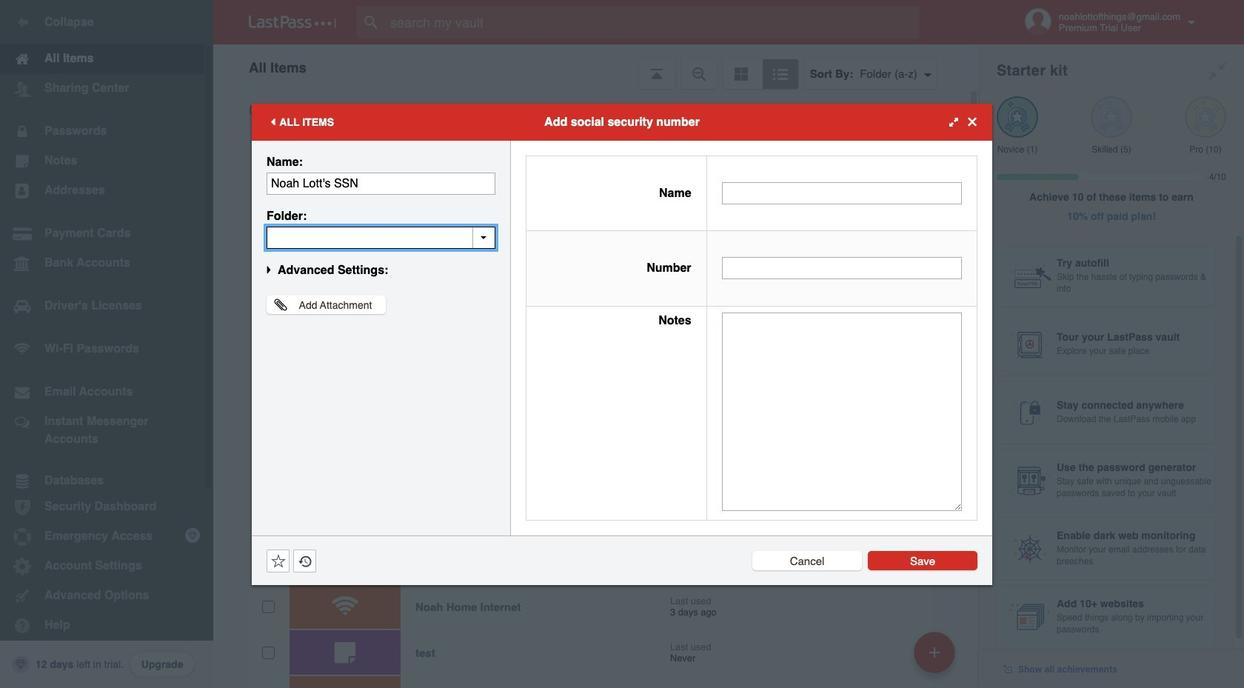 Task type: describe. For each thing, give the bounding box(es) containing it.
main navigation navigation
[[0, 0, 213, 688]]

Search search field
[[357, 6, 949, 39]]

vault options navigation
[[213, 44, 979, 89]]

search my vault text field
[[357, 6, 949, 39]]



Task type: vqa. For each thing, say whether or not it's contained in the screenshot.
New item image on the right of page
yes



Task type: locate. For each thing, give the bounding box(es) containing it.
new item image
[[930, 647, 940, 658]]

None text field
[[722, 182, 962, 204], [267, 226, 496, 249], [722, 257, 962, 280], [722, 182, 962, 204], [267, 226, 496, 249], [722, 257, 962, 280]]

lastpass image
[[249, 16, 336, 29]]

None text field
[[267, 172, 496, 194], [722, 312, 962, 511], [267, 172, 496, 194], [722, 312, 962, 511]]

new item navigation
[[909, 628, 965, 688]]

dialog
[[252, 103, 993, 585]]



